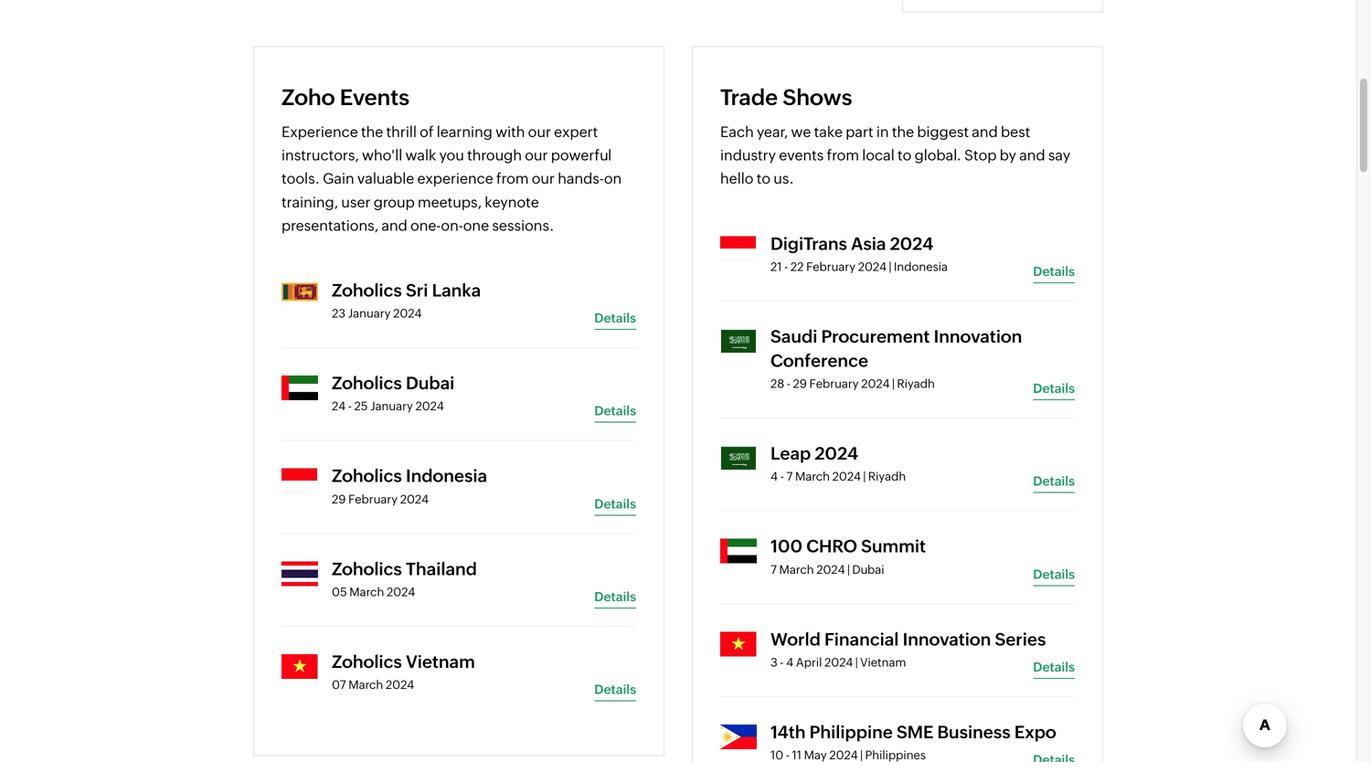 Task type: locate. For each thing, give the bounding box(es) containing it.
february down zoholics indonesia
[[348, 492, 398, 506]]

2024 down leap 2024
[[832, 470, 861, 484]]

from inside experience the thrill of learning with our expert instructors, who'll walk you through our powerful tools. gain valuable experience from our hands-on training, user group meetups, keynote presentations, and one-on-one sessions.
[[496, 170, 529, 187]]

1 horizontal spatial 7
[[786, 470, 793, 484]]

5 zoholics from the top
[[332, 652, 402, 672]]

0 horizontal spatial and
[[381, 217, 407, 234]]

trade
[[720, 85, 778, 110]]

our left hands-
[[532, 170, 555, 187]]

1 vertical spatial january
[[370, 400, 413, 413]]

7 down 100 at right bottom
[[770, 563, 777, 577]]

0 vertical spatial february
[[806, 260, 856, 274]]

chro
[[806, 537, 857, 556]]

march for chro
[[779, 563, 814, 577]]

1 vertical spatial riyadh
[[868, 470, 906, 484]]

stop
[[964, 147, 997, 164]]

of
[[420, 123, 434, 140]]

hello
[[720, 170, 754, 187]]

and up stop
[[972, 123, 998, 140]]

1 vertical spatial 29
[[332, 492, 346, 506]]

0 horizontal spatial the
[[361, 123, 383, 140]]

1 vertical spatial innovation
[[903, 630, 991, 649]]

2024 down zoholics sri lanka
[[393, 307, 422, 320]]

dubai up the 24 - 25 january 2024
[[406, 373, 455, 393]]

details
[[1033, 264, 1075, 279], [594, 311, 636, 325], [1033, 381, 1075, 396], [594, 404, 636, 418], [1033, 474, 1075, 489], [594, 497, 636, 511], [1033, 567, 1075, 582], [594, 589, 636, 604], [1033, 660, 1075, 674], [594, 682, 636, 697]]

vietnam up 07 march 2024
[[406, 652, 475, 672]]

january
[[348, 307, 391, 320], [370, 400, 413, 413]]

valuable
[[357, 170, 414, 187]]

- for 14th philippine sme business expo
[[786, 749, 790, 762]]

events
[[779, 147, 824, 164]]

| down 100 chro summit on the right bottom of the page
[[847, 563, 850, 577]]

2024 down zoholics dubai
[[415, 400, 444, 413]]

zoholics for zoholics indonesia
[[332, 466, 402, 486]]

- right 28
[[787, 377, 790, 391]]

dubai
[[406, 373, 455, 393], [852, 563, 884, 577]]

experience
[[282, 123, 358, 140]]

january down zoholics dubai
[[370, 400, 413, 413]]

details link for zoholics sri lanka
[[594, 307, 636, 330]]

details for saudi procurement innovation conference
[[1033, 381, 1075, 396]]

29 right 28
[[793, 377, 807, 391]]

1 vertical spatial and
[[1019, 147, 1045, 164]]

- for saudi procurement innovation conference
[[787, 377, 790, 391]]

1 vertical spatial 7
[[770, 563, 777, 577]]

2 the from the left
[[892, 123, 914, 140]]

leap 2024
[[770, 444, 858, 463]]

0 vertical spatial indonesia
[[894, 260, 948, 274]]

february
[[806, 260, 856, 274], [809, 377, 859, 391], [348, 492, 398, 506]]

1 vertical spatial indonesia
[[406, 466, 487, 486]]

1 horizontal spatial and
[[972, 123, 998, 140]]

february down digitrans asia 2024
[[806, 260, 856, 274]]

the
[[361, 123, 383, 140], [892, 123, 914, 140]]

4 zoholics from the top
[[332, 559, 402, 579]]

march down 100 at right bottom
[[779, 563, 814, 577]]

2024 down saudi procurement innovation conference
[[861, 377, 890, 391]]

| for financial
[[855, 656, 858, 669]]

details for 100 chro summit
[[1033, 567, 1075, 582]]

|
[[889, 260, 891, 274], [892, 377, 894, 391], [863, 470, 866, 484], [847, 563, 850, 577], [855, 656, 858, 669], [860, 749, 863, 762]]

zoholics for zoholics thailand
[[332, 559, 402, 579]]

zoholics up 07 march 2024
[[332, 652, 402, 672]]

riyadh up summit
[[868, 470, 906, 484]]

29 down zoholics indonesia
[[332, 492, 346, 506]]

2 vertical spatial february
[[348, 492, 398, 506]]

2024 right asia
[[890, 234, 933, 253]]

dubai down 100 chro summit on the right bottom of the page
[[852, 563, 884, 577]]

innovation for financial
[[903, 630, 991, 649]]

zoholics sri lanka
[[332, 281, 481, 300]]

by
[[1000, 147, 1016, 164]]

- left 25
[[348, 400, 352, 413]]

meetups,
[[418, 194, 482, 211]]

sme
[[897, 722, 933, 742]]

to left "us."
[[757, 170, 771, 187]]

financial
[[824, 630, 899, 649]]

1 horizontal spatial to
[[898, 147, 912, 164]]

- left 11
[[786, 749, 790, 762]]

march right 05 on the bottom left of page
[[349, 585, 384, 599]]

our right "with" on the left of page
[[528, 123, 551, 140]]

zoholics up 29 february 2024
[[332, 466, 402, 486]]

from down the take
[[827, 147, 859, 164]]

0 vertical spatial dubai
[[406, 373, 455, 393]]

2024 down asia
[[858, 260, 887, 274]]

details link for digitrans asia 2024
[[1033, 260, 1075, 283]]

details link
[[1033, 260, 1075, 283], [594, 307, 636, 330], [1033, 378, 1075, 400], [594, 400, 636, 423], [1033, 470, 1075, 493], [594, 493, 636, 516], [1033, 563, 1075, 586], [594, 586, 636, 609], [1033, 656, 1075, 679], [594, 679, 636, 701]]

- down leap
[[780, 470, 784, 484]]

| down financial
[[855, 656, 858, 669]]

1 zoholics from the top
[[332, 281, 402, 300]]

1 horizontal spatial dubai
[[852, 563, 884, 577]]

1 horizontal spatial 4
[[786, 656, 794, 669]]

zoholics up 23 january 2024
[[332, 281, 402, 300]]

year,
[[757, 123, 788, 140]]

1 horizontal spatial the
[[892, 123, 914, 140]]

and inside experience the thrill of learning with our expert instructors, who'll walk you through our powerful tools. gain valuable experience from our hands-on training, user group meetups, keynote presentations, and one-on-one sessions.
[[381, 217, 407, 234]]

7 march 2024 | dubai
[[770, 563, 884, 577]]

1 vertical spatial february
[[809, 377, 859, 391]]

with
[[495, 123, 525, 140]]

| down 'philippine'
[[860, 749, 863, 762]]

leap
[[770, 444, 811, 463]]

january right 23
[[348, 307, 391, 320]]

gain
[[323, 170, 354, 187]]

3 - 4 april 2024 | vietnam
[[770, 656, 906, 669]]

| up 100 chro summit on the right bottom of the page
[[863, 470, 866, 484]]

indonesia down digitrans asia 2024
[[894, 260, 948, 274]]

world
[[770, 630, 821, 649]]

march right 07
[[348, 678, 383, 692]]

details link for leap 2024
[[1033, 470, 1075, 493]]

1 horizontal spatial from
[[827, 147, 859, 164]]

0 horizontal spatial 7
[[770, 563, 777, 577]]

from up keynote
[[496, 170, 529, 187]]

1 the from the left
[[361, 123, 383, 140]]

3 zoholics from the top
[[332, 466, 402, 486]]

- right 3
[[780, 656, 784, 669]]

- right 21
[[784, 260, 788, 274]]

february for digitrans
[[806, 260, 856, 274]]

10 - 11 may 2024 | philippines
[[770, 749, 926, 762]]

28 - 29 february 2024 | riyadh
[[770, 377, 935, 391]]

to right local
[[898, 147, 912, 164]]

presentations,
[[282, 217, 378, 234]]

4 right 3
[[786, 656, 794, 669]]

and down group
[[381, 217, 407, 234]]

0 vertical spatial 7
[[786, 470, 793, 484]]

2 horizontal spatial and
[[1019, 147, 1045, 164]]

the right in
[[892, 123, 914, 140]]

our down "with" on the left of page
[[525, 147, 548, 164]]

25
[[354, 400, 368, 413]]

from
[[827, 147, 859, 164], [496, 170, 529, 187]]

zoholics up 25
[[332, 373, 402, 393]]

0 horizontal spatial to
[[757, 170, 771, 187]]

2 zoholics from the top
[[332, 373, 402, 393]]

march
[[795, 470, 830, 484], [779, 563, 814, 577], [349, 585, 384, 599], [348, 678, 383, 692]]

vietnam down financial
[[860, 656, 906, 669]]

global.
[[915, 147, 961, 164]]

the up "who'll"
[[361, 123, 383, 140]]

- for world financial innovation series
[[780, 656, 784, 669]]

february down conference
[[809, 377, 859, 391]]

24
[[332, 400, 346, 413]]

us.
[[773, 170, 794, 187]]

details for zoholics sri lanka
[[594, 311, 636, 325]]

asia
[[851, 234, 886, 253]]

0 vertical spatial riyadh
[[897, 377, 935, 391]]

indonesia up 29 february 2024
[[406, 466, 487, 486]]

zoholics up 05 march 2024
[[332, 559, 402, 579]]

0 vertical spatial from
[[827, 147, 859, 164]]

1 vertical spatial dubai
[[852, 563, 884, 577]]

who'll
[[362, 147, 402, 164]]

and right by
[[1019, 147, 1045, 164]]

22
[[790, 260, 804, 274]]

29 february 2024
[[332, 492, 429, 506]]

riyadh for procurement
[[897, 377, 935, 391]]

| down saudi procurement innovation conference
[[892, 377, 894, 391]]

powerful
[[551, 147, 612, 164]]

4 - 7 march 2024 | riyadh
[[770, 470, 906, 484]]

we
[[791, 123, 811, 140]]

riyadh for 2024
[[868, 470, 906, 484]]

innovation inside saudi procurement innovation conference
[[934, 327, 1022, 346]]

2 vertical spatial and
[[381, 217, 407, 234]]

innovation
[[934, 327, 1022, 346], [903, 630, 991, 649]]

and
[[972, 123, 998, 140], [1019, 147, 1045, 164], [381, 217, 407, 234]]

zoho
[[282, 85, 335, 110]]

29
[[793, 377, 807, 391], [332, 492, 346, 506]]

| for procurement
[[892, 377, 894, 391]]

0 horizontal spatial dubai
[[406, 373, 455, 393]]

riyadh down saudi procurement innovation conference
[[897, 377, 935, 391]]

0 vertical spatial 29
[[793, 377, 807, 391]]

| down digitrans asia 2024
[[889, 260, 891, 274]]

4 down leap
[[770, 470, 778, 484]]

1 vertical spatial to
[[757, 170, 771, 187]]

- for leap 2024
[[780, 470, 784, 484]]

0 horizontal spatial 4
[[770, 470, 778, 484]]

conference
[[770, 351, 868, 371]]

march down leap 2024
[[795, 470, 830, 484]]

0 vertical spatial innovation
[[934, 327, 1022, 346]]

tools.
[[282, 170, 320, 187]]

7
[[786, 470, 793, 484], [770, 563, 777, 577]]

1 horizontal spatial vietnam
[[860, 656, 906, 669]]

| for asia
[[889, 260, 891, 274]]

local
[[862, 147, 895, 164]]

7 down leap
[[786, 470, 793, 484]]

details for zoholics dubai
[[594, 404, 636, 418]]

0 horizontal spatial indonesia
[[406, 466, 487, 486]]

0 horizontal spatial from
[[496, 170, 529, 187]]

2024 down zoholics indonesia
[[400, 492, 429, 506]]

industry
[[720, 147, 776, 164]]

zoho events
[[282, 85, 409, 110]]

innovation for procurement
[[934, 327, 1022, 346]]

2024 down 'philippine'
[[829, 749, 858, 762]]

march for thailand
[[349, 585, 384, 599]]

1 vertical spatial from
[[496, 170, 529, 187]]



Task type: vqa. For each thing, say whether or not it's contained in the screenshot.
the topmost customers
no



Task type: describe. For each thing, give the bounding box(es) containing it.
23
[[332, 307, 346, 320]]

details for zoholics vietnam
[[594, 682, 636, 697]]

05
[[332, 585, 347, 599]]

philippine
[[809, 722, 893, 742]]

hands-
[[558, 170, 604, 187]]

experience the thrill of learning with our expert instructors, who'll walk you through our powerful tools. gain valuable experience from our hands-on training, user group meetups, keynote presentations, and one-on-one sessions.
[[282, 123, 622, 234]]

28
[[770, 377, 784, 391]]

sri
[[406, 281, 428, 300]]

each year, we take part in the biggest and best industry events from local to global. stop by and say hello to us.
[[720, 123, 1070, 187]]

expo
[[1014, 722, 1056, 742]]

keynote
[[485, 194, 539, 211]]

details for leap 2024
[[1033, 474, 1075, 489]]

through
[[467, 147, 522, 164]]

07
[[332, 678, 346, 692]]

05 march 2024
[[332, 585, 415, 599]]

sessions.
[[492, 217, 554, 234]]

each
[[720, 123, 754, 140]]

zoholics for zoholics dubai
[[332, 373, 402, 393]]

may
[[804, 749, 827, 762]]

learning
[[437, 123, 493, 140]]

on
[[604, 170, 622, 187]]

details for world financial innovation series
[[1033, 660, 1075, 674]]

0 horizontal spatial vietnam
[[406, 652, 475, 672]]

zoholics for zoholics vietnam
[[332, 652, 402, 672]]

take
[[814, 123, 843, 140]]

february for saudi
[[809, 377, 859, 391]]

details link for zoholics dubai
[[594, 400, 636, 423]]

saudi
[[770, 327, 817, 346]]

philippines
[[865, 749, 926, 762]]

0 vertical spatial our
[[528, 123, 551, 140]]

0 vertical spatial to
[[898, 147, 912, 164]]

summit
[[861, 537, 926, 556]]

details link for zoholics thailand
[[594, 586, 636, 609]]

- for zoholics dubai
[[348, 400, 352, 413]]

shows
[[783, 85, 852, 110]]

1 horizontal spatial indonesia
[[894, 260, 948, 274]]

2024 down chro
[[816, 563, 845, 577]]

april
[[796, 656, 822, 669]]

user
[[341, 194, 371, 211]]

| for philippine
[[860, 749, 863, 762]]

100
[[770, 537, 802, 556]]

trade shows
[[720, 85, 852, 110]]

one-
[[410, 217, 441, 234]]

zoholics indonesia
[[332, 466, 487, 486]]

0 horizontal spatial 29
[[332, 492, 346, 506]]

in
[[876, 123, 889, 140]]

2024 down zoholics vietnam
[[386, 678, 414, 692]]

the inside experience the thrill of learning with our expert instructors, who'll walk you through our powerful tools. gain valuable experience from our hands-on training, user group meetups, keynote presentations, and one-on-one sessions.
[[361, 123, 383, 140]]

march for vietnam
[[348, 678, 383, 692]]

07 march 2024
[[332, 678, 414, 692]]

- for digitrans asia 2024
[[784, 260, 788, 274]]

thrill
[[386, 123, 417, 140]]

procurement
[[821, 327, 930, 346]]

digitrans asia 2024
[[770, 234, 933, 253]]

one
[[463, 217, 489, 234]]

best
[[1001, 123, 1030, 140]]

digitrans
[[770, 234, 847, 253]]

2024 up 4 - 7 march 2024 | riyadh
[[815, 444, 858, 463]]

the inside each year, we take part in the biggest and best industry events from local to global. stop by and say hello to us.
[[892, 123, 914, 140]]

2024 down zoholics thailand
[[387, 585, 415, 599]]

0 vertical spatial 4
[[770, 470, 778, 484]]

details for digitrans asia 2024
[[1033, 264, 1075, 279]]

14th philippine sme business expo
[[770, 722, 1056, 742]]

24 - 25 january 2024
[[332, 400, 444, 413]]

details link for zoholics indonesia
[[594, 493, 636, 516]]

0 vertical spatial january
[[348, 307, 391, 320]]

11
[[792, 749, 802, 762]]

3
[[770, 656, 778, 669]]

2024 right april
[[824, 656, 853, 669]]

details for zoholics indonesia
[[594, 497, 636, 511]]

saudi procurement innovation conference
[[770, 327, 1022, 371]]

details link for zoholics vietnam
[[594, 679, 636, 701]]

from inside each year, we take part in the biggest and best industry events from local to global. stop by and say hello to us.
[[827, 147, 859, 164]]

1 vertical spatial our
[[525, 147, 548, 164]]

14th
[[770, 722, 806, 742]]

say
[[1048, 147, 1070, 164]]

events
[[340, 85, 409, 110]]

| for 2024
[[863, 470, 866, 484]]

expert
[[554, 123, 598, 140]]

part
[[846, 123, 873, 140]]

on-
[[441, 217, 463, 234]]

biggest
[[917, 123, 969, 140]]

experience
[[417, 170, 493, 187]]

0 vertical spatial and
[[972, 123, 998, 140]]

21
[[770, 260, 782, 274]]

10
[[770, 749, 783, 762]]

details for zoholics thailand
[[594, 589, 636, 604]]

details link for world financial innovation series
[[1033, 656, 1075, 679]]

details link for saudi procurement innovation conference
[[1033, 378, 1075, 400]]

zoholics vietnam
[[332, 652, 475, 672]]

thailand
[[406, 559, 477, 579]]

zoholics dubai
[[332, 373, 455, 393]]

100 chro summit
[[770, 537, 926, 556]]

lanka
[[432, 281, 481, 300]]

walk
[[405, 147, 436, 164]]

world financial innovation series
[[770, 630, 1046, 649]]

1 vertical spatial 4
[[786, 656, 794, 669]]

2 vertical spatial our
[[532, 170, 555, 187]]

instructors,
[[282, 147, 359, 164]]

you
[[439, 147, 464, 164]]

details link for 100 chro summit
[[1033, 563, 1075, 586]]

business
[[937, 722, 1011, 742]]

zoholics thailand
[[332, 559, 477, 579]]

1 horizontal spatial 29
[[793, 377, 807, 391]]

zoholics for zoholics sri lanka
[[332, 281, 402, 300]]

group
[[374, 194, 415, 211]]



